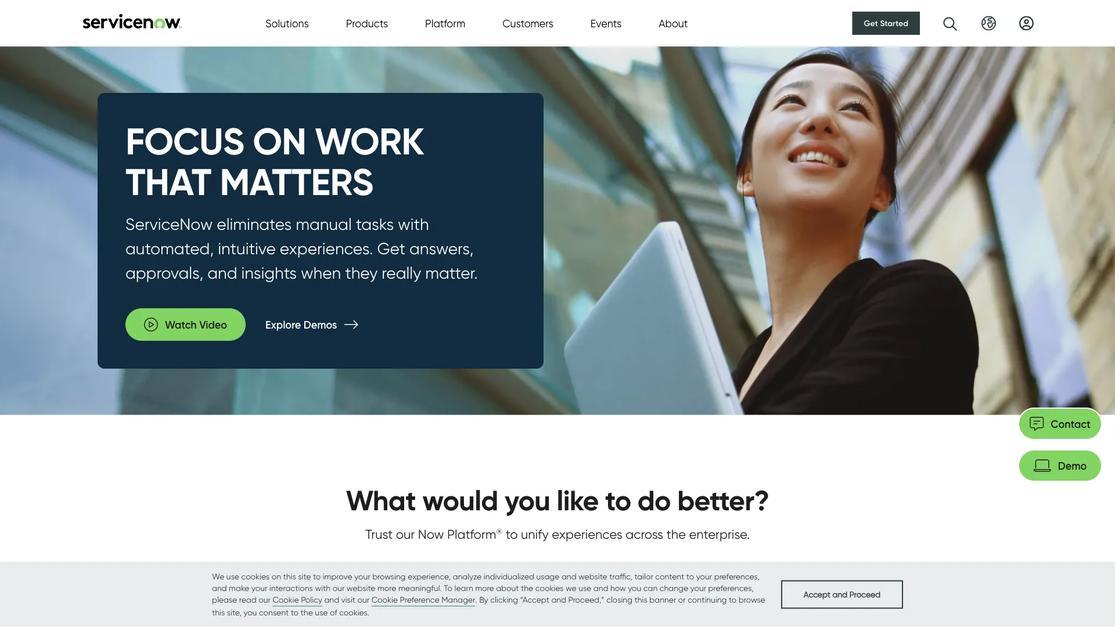 Task type: locate. For each thing, give the bounding box(es) containing it.
analyze
[[453, 572, 482, 582]]

this down can
[[635, 595, 648, 605]]

get
[[864, 18, 878, 28]]

you down read
[[244, 608, 257, 618]]

servicenow image
[[81, 14, 183, 29]]

content
[[656, 572, 685, 582]]

1 vertical spatial you
[[244, 608, 257, 618]]

to
[[444, 583, 453, 593]]

this inside we use cookies on this site to improve your browsing experience, analyze individualized usage and website traffic, tailor content to your preferences, and make your interactions with our website more meaningful. to learn more about the cookies we use and how you can change your preferences, please read our
[[283, 572, 296, 582]]

events button
[[591, 15, 622, 31]]

by
[[479, 595, 488, 605]]

products button
[[346, 15, 388, 31]]

and inside cookie policy and visit our cookie preference manager
[[324, 595, 339, 605]]

more
[[378, 583, 397, 593], [475, 583, 494, 593]]

and inside button
[[833, 590, 848, 600]]

1 horizontal spatial this
[[283, 572, 296, 582]]

our inside cookie policy and visit our cookie preference manager
[[358, 595, 370, 605]]

and right the accept at the bottom of page
[[833, 590, 848, 600]]

customers
[[503, 17, 554, 30]]

cookie policy link
[[273, 594, 322, 607]]

our right visit
[[358, 595, 370, 605]]

cookie policy and visit our cookie preference manager
[[273, 595, 475, 605]]

the up "accept
[[521, 583, 534, 593]]

tailor
[[635, 572, 654, 582]]

and up of
[[324, 595, 339, 605]]

and down we
[[552, 595, 566, 605]]

to
[[313, 572, 321, 582], [687, 572, 694, 582], [729, 595, 737, 605], [291, 608, 299, 618]]

cookie preference manager link
[[372, 594, 475, 607]]

of
[[330, 608, 337, 618]]

interactions
[[269, 583, 313, 593]]

or
[[678, 595, 686, 605]]

2 vertical spatial this
[[212, 608, 225, 618]]

cookies up 'make'
[[241, 572, 270, 582]]

0 horizontal spatial our
[[259, 595, 271, 605]]

0 vertical spatial the
[[521, 583, 534, 593]]

you
[[628, 583, 642, 593], [244, 608, 257, 618]]

2 horizontal spatial use
[[579, 583, 592, 593]]

started
[[880, 18, 909, 28]]

banner
[[650, 595, 676, 605]]

our down 'improve'
[[333, 583, 345, 593]]

closing
[[607, 595, 633, 605]]

more down browsing
[[378, 583, 397, 593]]

0 vertical spatial this
[[283, 572, 296, 582]]

0 horizontal spatial use
[[226, 572, 239, 582]]

our
[[333, 583, 345, 593], [259, 595, 271, 605], [358, 595, 370, 605]]

how
[[611, 583, 626, 593]]

use left of
[[315, 608, 328, 618]]

1 horizontal spatial cookie
[[372, 595, 398, 605]]

about button
[[659, 15, 688, 31]]

accept
[[804, 590, 831, 600]]

1 horizontal spatial the
[[521, 583, 534, 593]]

can
[[644, 583, 658, 593]]

cookies
[[241, 572, 270, 582], [536, 583, 564, 593]]

2 horizontal spatial our
[[358, 595, 370, 605]]

you inside . by clicking "accept and proceed," closing this banner or continuing to browse this site, you consent to the use of cookies.
[[244, 608, 257, 618]]

website up visit
[[347, 583, 376, 593]]

0 vertical spatial you
[[628, 583, 642, 593]]

1 horizontal spatial more
[[475, 583, 494, 593]]

this down please
[[212, 608, 225, 618]]

make
[[229, 583, 249, 593]]

our up consent at the left bottom of the page
[[259, 595, 271, 605]]

use up the "proceed,""
[[579, 583, 592, 593]]

this up interactions
[[283, 572, 296, 582]]

this
[[283, 572, 296, 582], [635, 595, 648, 605], [212, 608, 225, 618]]

cookies down usage
[[536, 583, 564, 593]]

accept and proceed button
[[781, 581, 903, 609]]

clicking
[[490, 595, 518, 605]]

events
[[591, 17, 622, 30]]

usage
[[537, 572, 560, 582]]

experience,
[[408, 572, 451, 582]]

"accept
[[520, 595, 550, 605]]

and up we
[[562, 572, 577, 582]]

1 cookie from the left
[[273, 595, 299, 605]]

1 vertical spatial the
[[301, 608, 313, 618]]

cookie
[[273, 595, 299, 605], [372, 595, 398, 605]]

1 more from the left
[[378, 583, 397, 593]]

and
[[562, 572, 577, 582], [212, 583, 227, 593], [594, 583, 609, 593], [833, 590, 848, 600], [324, 595, 339, 605], [552, 595, 566, 605]]

1 vertical spatial this
[[635, 595, 648, 605]]

learn
[[455, 583, 473, 593]]

consent
[[259, 608, 289, 618]]

1 horizontal spatial you
[[628, 583, 642, 593]]

more up by
[[475, 583, 494, 593]]

use up 'make'
[[226, 572, 239, 582]]

1 horizontal spatial website
[[579, 572, 608, 582]]

continuing
[[688, 595, 727, 605]]

the inside we use cookies on this site to improve your browsing experience, analyze individualized usage and website traffic, tailor content to your preferences, and make your interactions with our website more meaningful. to learn more about the cookies we use and how you can change your preferences, please read our
[[521, 583, 534, 593]]

you inside we use cookies on this site to improve your browsing experience, analyze individualized usage and website traffic, tailor content to your preferences, and make your interactions with our website more meaningful. to learn more about the cookies we use and how you can change your preferences, please read our
[[628, 583, 642, 593]]

2 vertical spatial use
[[315, 608, 328, 618]]

your
[[354, 572, 370, 582], [696, 572, 712, 582], [251, 583, 267, 593], [691, 583, 707, 593]]

1 horizontal spatial our
[[333, 583, 345, 593]]

1 horizontal spatial use
[[315, 608, 328, 618]]

you down tailor
[[628, 583, 642, 593]]

website up the "proceed,""
[[579, 572, 608, 582]]

to down cookie policy "link"
[[291, 608, 299, 618]]

0 horizontal spatial you
[[244, 608, 257, 618]]

go to servicenow account image
[[1020, 16, 1034, 31]]

0 horizontal spatial the
[[301, 608, 313, 618]]

1 vertical spatial website
[[347, 583, 376, 593]]

the down policy
[[301, 608, 313, 618]]

use
[[226, 572, 239, 582], [579, 583, 592, 593], [315, 608, 328, 618]]

proceed
[[850, 590, 881, 600]]

preference
[[400, 595, 440, 605]]

1 vertical spatial use
[[579, 583, 592, 593]]

2 horizontal spatial this
[[635, 595, 648, 605]]

0 horizontal spatial more
[[378, 583, 397, 593]]

we use cookies on this site to improve your browsing experience, analyze individualized usage and website traffic, tailor content to your preferences, and make your interactions with our website more meaningful. to learn more about the cookies we use and how you can change your preferences, please read our
[[212, 572, 760, 605]]

preferences,
[[714, 572, 760, 582], [709, 583, 754, 593]]

the
[[521, 583, 534, 593], [301, 608, 313, 618]]

1 horizontal spatial cookies
[[536, 583, 564, 593]]

1 vertical spatial preferences,
[[709, 583, 754, 593]]

website
[[579, 572, 608, 582], [347, 583, 376, 593]]

cookie down interactions
[[273, 595, 299, 605]]

cookie down browsing
[[372, 595, 398, 605]]

0 horizontal spatial cookies
[[241, 572, 270, 582]]

0 horizontal spatial cookie
[[273, 595, 299, 605]]

0 vertical spatial use
[[226, 572, 239, 582]]



Task type: vqa. For each thing, say whether or not it's contained in the screenshot.
ServiceNow can help us on [our] journey by supporting our increasing adoption of the platform's capabilities to implement new digital workflows.
no



Task type: describe. For each thing, give the bounding box(es) containing it.
we
[[566, 583, 577, 593]]

policy
[[301, 595, 322, 605]]

2 cookie from the left
[[372, 595, 398, 605]]

browsing
[[372, 572, 406, 582]]

individualized
[[484, 572, 534, 582]]

0 horizontal spatial website
[[347, 583, 376, 593]]

with
[[315, 583, 331, 593]]

the inside . by clicking "accept and proceed," closing this banner or continuing to browse this site, you consent to the use of cookies.
[[301, 608, 313, 618]]

1 vertical spatial cookies
[[536, 583, 564, 593]]

customers button
[[503, 15, 554, 31]]

. by clicking "accept and proceed," closing this banner or continuing to browse this site, you consent to the use of cookies.
[[212, 595, 765, 618]]

please
[[212, 595, 237, 605]]

use inside . by clicking "accept and proceed," closing this banner or continuing to browse this site, you consent to the use of cookies.
[[315, 608, 328, 618]]

to left browse
[[729, 595, 737, 605]]

products
[[346, 17, 388, 30]]

0 vertical spatial website
[[579, 572, 608, 582]]

proceed,"
[[568, 595, 605, 605]]

and inside . by clicking "accept and proceed," closing this banner or continuing to browse this site, you consent to the use of cookies.
[[552, 595, 566, 605]]

we
[[212, 572, 224, 582]]

site,
[[227, 608, 242, 618]]

improve
[[323, 572, 352, 582]]

site
[[298, 572, 311, 582]]

get started link
[[853, 12, 920, 35]]

browse
[[739, 595, 765, 605]]

and left how
[[594, 583, 609, 593]]

visit
[[341, 595, 356, 605]]

accept and proceed
[[804, 590, 881, 600]]

traffic,
[[610, 572, 633, 582]]

on
[[272, 572, 281, 582]]

0 horizontal spatial this
[[212, 608, 225, 618]]

about
[[659, 17, 688, 30]]

platform
[[425, 17, 465, 30]]

change
[[660, 583, 688, 593]]

to up change
[[687, 572, 694, 582]]

solutions button
[[266, 15, 309, 31]]

cookies.
[[339, 608, 369, 618]]

read
[[239, 595, 257, 605]]

get started
[[864, 18, 909, 28]]

about
[[496, 583, 519, 593]]

meaningful.
[[399, 583, 442, 593]]

platform button
[[425, 15, 465, 31]]

solutions
[[266, 17, 309, 30]]

0 vertical spatial preferences,
[[714, 572, 760, 582]]

0 vertical spatial cookies
[[241, 572, 270, 582]]

.
[[475, 595, 477, 605]]

to right site
[[313, 572, 321, 582]]

manager
[[442, 595, 475, 605]]

and down "we"
[[212, 583, 227, 593]]

2 more from the left
[[475, 583, 494, 593]]



